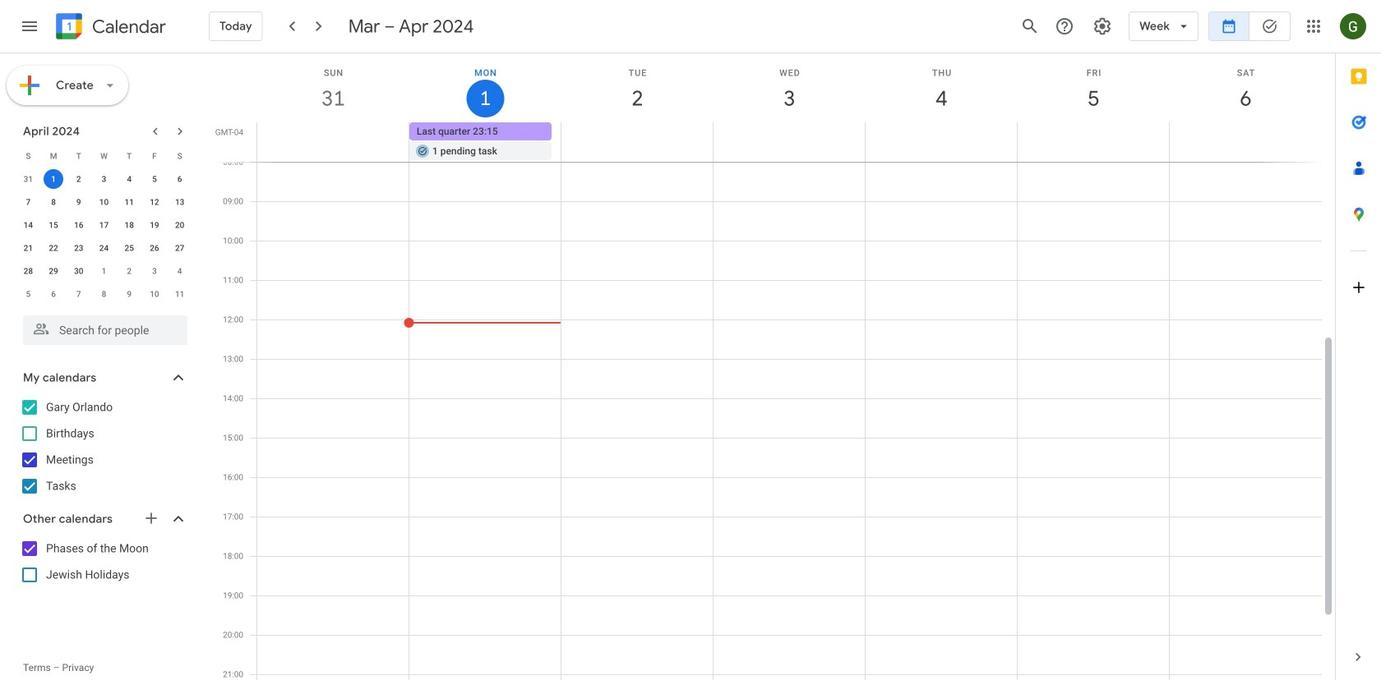 Task type: describe. For each thing, give the bounding box(es) containing it.
22 element
[[44, 238, 63, 258]]

my calendars list
[[3, 395, 204, 500]]

30 element
[[69, 261, 89, 281]]

may 11 element
[[170, 284, 190, 304]]

14 element
[[18, 215, 38, 235]]

april 2024 grid
[[16, 145, 192, 306]]

5 element
[[145, 169, 164, 189]]

10 element
[[94, 192, 114, 212]]

17 element
[[94, 215, 114, 235]]

may 9 element
[[119, 284, 139, 304]]

may 4 element
[[170, 261, 190, 281]]

16 element
[[69, 215, 89, 235]]

other calendars list
[[3, 536, 204, 589]]

27 element
[[170, 238, 190, 258]]

15 element
[[44, 215, 63, 235]]

march 31 element
[[18, 169, 38, 189]]

4 element
[[119, 169, 139, 189]]

11 element
[[119, 192, 139, 212]]

2 element
[[69, 169, 89, 189]]

main drawer image
[[20, 16, 39, 36]]

6 element
[[170, 169, 190, 189]]



Task type: locate. For each thing, give the bounding box(es) containing it.
9 element
[[69, 192, 89, 212]]

21 element
[[18, 238, 38, 258]]

add other calendars image
[[143, 510, 159, 527]]

Search for people text field
[[33, 316, 178, 345]]

calendar element
[[53, 10, 166, 46]]

may 3 element
[[145, 261, 164, 281]]

23 element
[[69, 238, 89, 258]]

may 8 element
[[94, 284, 114, 304]]

29 element
[[44, 261, 63, 281]]

row
[[250, 122, 1335, 162], [16, 145, 192, 168], [16, 168, 192, 191], [16, 191, 192, 214], [16, 214, 192, 237], [16, 237, 192, 260], [16, 260, 192, 283], [16, 283, 192, 306]]

3 element
[[94, 169, 114, 189]]

25 element
[[119, 238, 139, 258]]

grid
[[210, 53, 1335, 681]]

heading
[[89, 17, 166, 37]]

19 element
[[145, 215, 164, 235]]

28 element
[[18, 261, 38, 281]]

26 element
[[145, 238, 164, 258]]

7 element
[[18, 192, 38, 212]]

row group
[[16, 168, 192, 306]]

None search field
[[0, 309, 204, 345]]

may 5 element
[[18, 284, 38, 304]]

13 element
[[170, 192, 190, 212]]

1, today element
[[44, 169, 63, 189]]

may 6 element
[[44, 284, 63, 304]]

may 10 element
[[145, 284, 164, 304]]

tab list
[[1336, 53, 1381, 635]]

may 2 element
[[119, 261, 139, 281]]

settings menu image
[[1093, 16, 1112, 36]]

20 element
[[170, 215, 190, 235]]

heading inside calendar element
[[89, 17, 166, 37]]

8 element
[[44, 192, 63, 212]]

may 1 element
[[94, 261, 114, 281]]

18 element
[[119, 215, 139, 235]]

cell
[[257, 122, 409, 162], [409, 122, 561, 162], [561, 122, 713, 162], [713, 122, 865, 162], [865, 122, 1017, 162], [1017, 122, 1169, 162], [1169, 122, 1321, 162], [41, 168, 66, 191]]

cell inside "april 2024" grid
[[41, 168, 66, 191]]

12 element
[[145, 192, 164, 212]]

may 7 element
[[69, 284, 89, 304]]

24 element
[[94, 238, 114, 258]]



Task type: vqa. For each thing, say whether or not it's contained in the screenshot.
Other calendars list
yes



